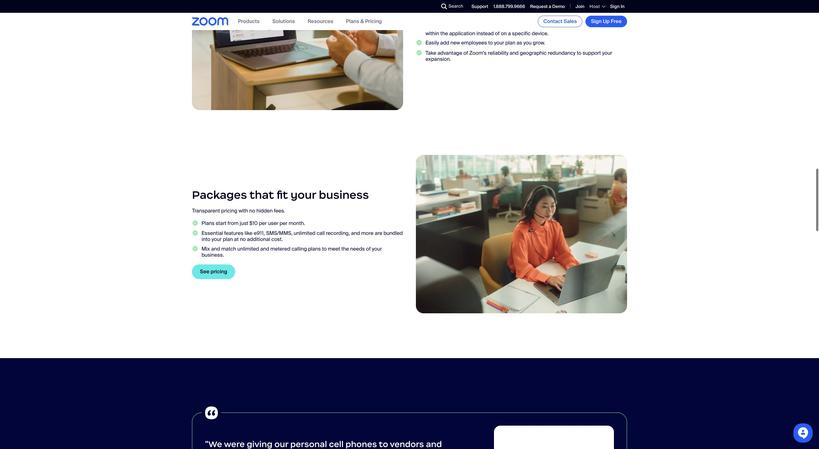 Task type: vqa. For each thing, say whether or not it's contained in the screenshot.
Reports link
no



Task type: describe. For each thing, give the bounding box(es) containing it.
view
[[426, 24, 437, 31]]

recording,
[[326, 230, 350, 237]]

search
[[449, 3, 464, 9]]

all
[[617, 24, 623, 31]]

request a demo link
[[531, 3, 565, 9]]

into
[[202, 236, 211, 243]]

of inside view call history, listen to or read transcribed voicemails, and keep your contacts - all within the application instead of on a specific device.
[[495, 30, 500, 37]]

effectively
[[504, 12, 528, 18]]

voicemails,
[[531, 24, 557, 31]]

sign in
[[611, 3, 625, 9]]

specific
[[513, 30, 531, 37]]

transparent pricing with no hidden fees.
[[192, 208, 286, 214]]

e911,
[[254, 230, 265, 237]]

more
[[362, 230, 374, 237]]

see pricing
[[200, 268, 227, 275]]

essential
[[202, 230, 223, 237]]

support
[[583, 50, 602, 56]]

and right mix
[[211, 246, 220, 252]]

join
[[576, 3, 585, 9]]

sign up free link
[[586, 16, 628, 27]]

are
[[375, 230, 383, 237]]

products
[[238, 18, 260, 25]]

everything you need to communicate effectively with your customers.
[[416, 12, 578, 18]]

essential features like e911, sms/mms, unlimited call recording, and more are bundled into your plan at no additional cost.
[[202, 230, 403, 243]]

and inside essential features like e911, sms/mms, unlimited call recording, and more are bundled into your plan at no additional cost.
[[351, 230, 360, 237]]

and inside take advantage of zoom's reliability and geographic redundancy to support your expansion.
[[510, 50, 519, 56]]

that
[[250, 188, 274, 202]]

sign in link
[[611, 3, 625, 9]]

mix and match unlimited and metered calling plans to meet the needs of your business.
[[202, 246, 382, 258]]

zoom's
[[470, 50, 487, 56]]

plans for plans start from just $10 per user per month.
[[202, 220, 215, 227]]

and inside view call history, listen to or read transcribed voicemails, and keep your contacts - all within the application instead of on a specific device.
[[558, 24, 567, 31]]

sign for sign up free
[[592, 18, 602, 25]]

customers.
[[551, 12, 578, 18]]

mix
[[202, 246, 210, 252]]

additional
[[247, 236, 270, 243]]

pricing
[[365, 18, 382, 25]]

your right the fit
[[291, 188, 316, 202]]

unlimited inside essential features like e911, sms/mms, unlimited call recording, and more are bundled into your plan at no additional cost.
[[294, 230, 316, 237]]

like
[[245, 230, 253, 237]]

at
[[234, 236, 239, 243]]

start
[[216, 220, 227, 227]]

meet
[[328, 246, 340, 252]]

support link
[[472, 3, 489, 9]]

take
[[426, 50, 437, 56]]

fit
[[277, 188, 288, 202]]

sales
[[564, 18, 577, 25]]

call inside view call history, listen to or read transcribed voicemails, and keep your contacts - all within the application instead of on a specific device.
[[438, 24, 446, 31]]

application
[[450, 30, 476, 37]]

1 vertical spatial with
[[239, 208, 248, 214]]

plans start from just $10 per user per month.
[[202, 220, 305, 227]]

0 vertical spatial a
[[549, 3, 552, 9]]

to right need
[[465, 12, 470, 18]]

your down request a demo at the top right of the page
[[540, 12, 550, 18]]

history,
[[447, 24, 464, 31]]

to inside mix and match unlimited and metered calling plans to meet the needs of your business.
[[322, 246, 327, 252]]

view call history, listen to or read transcribed voicemails, and keep your contacts - all within the application instead of on a specific device.
[[426, 24, 623, 37]]

$10
[[250, 220, 258, 227]]

1.888.799.9666
[[494, 3, 526, 9]]

features
[[224, 230, 244, 237]]

0 vertical spatial with
[[529, 12, 539, 18]]

cost.
[[272, 236, 283, 243]]

read
[[491, 24, 501, 31]]

&
[[361, 18, 364, 25]]

business.
[[202, 252, 224, 258]]

from
[[228, 220, 239, 227]]

plans
[[308, 246, 321, 252]]

business
[[319, 188, 369, 202]]

2 per from the left
[[280, 220, 288, 227]]

device.
[[532, 30, 549, 37]]

contact
[[544, 18, 563, 25]]

plans & pricing link
[[346, 18, 382, 25]]

1.888.799.9666 link
[[494, 3, 526, 9]]

take advantage of zoom's reliability and geographic redundancy to support your expansion.
[[426, 50, 613, 62]]

month.
[[289, 220, 305, 227]]

plans for plans & pricing
[[346, 18, 360, 25]]

your inside mix and match unlimited and metered calling plans to meet the needs of your business.
[[372, 246, 382, 252]]

see
[[200, 268, 210, 275]]

transcribed
[[503, 24, 530, 31]]

no inside essential features like e911, sms/mms, unlimited call recording, and more are bundled into your plan at no additional cost.
[[240, 236, 246, 243]]

fees.
[[274, 208, 286, 214]]



Task type: locate. For each thing, give the bounding box(es) containing it.
the
[[441, 30, 448, 37], [342, 246, 349, 252]]

plans & pricing
[[346, 18, 382, 25]]

1 horizontal spatial with
[[529, 12, 539, 18]]

sign
[[611, 3, 620, 9], [592, 18, 602, 25]]

search image
[[442, 4, 447, 9]]

of right needs
[[366, 246, 371, 252]]

add
[[441, 40, 450, 46]]

you down search image
[[442, 12, 450, 18]]

as
[[517, 40, 523, 46]]

0 vertical spatial pricing
[[221, 208, 238, 214]]

match
[[221, 246, 236, 252]]

up
[[604, 18, 610, 25]]

0 horizontal spatial plan
[[223, 236, 233, 243]]

easily
[[426, 40, 439, 46]]

metered
[[271, 246, 291, 252]]

unlimited down additional
[[238, 246, 259, 252]]

geographic
[[520, 50, 547, 56]]

request
[[531, 3, 548, 9]]

pricing
[[221, 208, 238, 214], [211, 268, 227, 275]]

you right as on the top of page
[[524, 40, 532, 46]]

user
[[268, 220, 279, 227]]

per right $10
[[259, 220, 267, 227]]

a right on
[[509, 30, 511, 37]]

1 vertical spatial of
[[464, 50, 469, 56]]

zoom logo image
[[192, 17, 229, 26]]

1 vertical spatial plan
[[223, 236, 233, 243]]

hidden
[[257, 208, 273, 214]]

needs
[[351, 246, 365, 252]]

the inside view call history, listen to or read transcribed voicemails, and keep your contacts - all within the application instead of on a specific device.
[[441, 30, 448, 37]]

to down instead at the right
[[489, 40, 493, 46]]

the inside mix and match unlimited and metered calling plans to meet the needs of your business.
[[342, 246, 349, 252]]

0 horizontal spatial of
[[366, 246, 371, 252]]

plan left as on the top of page
[[506, 40, 516, 46]]

1 per from the left
[[259, 220, 267, 227]]

redundancy
[[548, 50, 576, 56]]

with down the 'request'
[[529, 12, 539, 18]]

packages that fit your business
[[192, 188, 369, 202]]

2 vertical spatial of
[[366, 246, 371, 252]]

easily add new employees to your plan as you grow.
[[426, 40, 546, 46]]

1 horizontal spatial plans
[[346, 18, 360, 25]]

resources button
[[308, 18, 334, 25]]

0 vertical spatial no
[[250, 208, 255, 214]]

per
[[259, 220, 267, 227], [280, 220, 288, 227]]

you
[[442, 12, 450, 18], [524, 40, 532, 46]]

0 vertical spatial plans
[[346, 18, 360, 25]]

reliability
[[488, 50, 509, 56]]

everything
[[416, 12, 441, 18]]

-
[[614, 24, 616, 31]]

advantage
[[438, 50, 463, 56]]

1 horizontal spatial unlimited
[[294, 230, 316, 237]]

1 vertical spatial sign
[[592, 18, 602, 25]]

0 vertical spatial you
[[442, 12, 450, 18]]

1 vertical spatial no
[[240, 236, 246, 243]]

request a demo
[[531, 3, 565, 9]]

1 horizontal spatial call
[[438, 24, 446, 31]]

plans
[[346, 18, 360, 25], [202, 220, 215, 227]]

unlimited
[[294, 230, 316, 237], [238, 246, 259, 252]]

0 vertical spatial unlimited
[[294, 230, 316, 237]]

call right view at the right of the page
[[438, 24, 446, 31]]

a left demo
[[549, 3, 552, 9]]

sms/mms,
[[266, 230, 293, 237]]

transparent
[[192, 208, 220, 214]]

plans up essential
[[202, 220, 215, 227]]

0 horizontal spatial unlimited
[[238, 246, 259, 252]]

1 vertical spatial call
[[317, 230, 325, 237]]

your inside view call history, listen to or read transcribed voicemails, and keep your contacts - all within the application instead of on a specific device.
[[581, 24, 591, 31]]

pricing right see
[[211, 268, 227, 275]]

2 horizontal spatial of
[[495, 30, 500, 37]]

call inside essential features like e911, sms/mms, unlimited call recording, and more are bundled into your plan at no additional cost.
[[317, 230, 325, 237]]

instead
[[477, 30, 494, 37]]

plan left at
[[223, 236, 233, 243]]

to
[[465, 12, 470, 18], [479, 24, 484, 31], [489, 40, 493, 46], [577, 50, 582, 56], [322, 246, 327, 252]]

your right support
[[603, 50, 613, 56]]

of inside mix and match unlimited and metered calling plans to meet the needs of your business.
[[366, 246, 371, 252]]

keep
[[568, 24, 580, 31]]

of left on
[[495, 30, 500, 37]]

with
[[529, 12, 539, 18], [239, 208, 248, 214]]

0 horizontal spatial no
[[240, 236, 246, 243]]

1 horizontal spatial you
[[524, 40, 532, 46]]

your right keep
[[581, 24, 591, 31]]

within
[[426, 30, 440, 37]]

and down as on the top of page
[[510, 50, 519, 56]]

solutions button
[[273, 18, 295, 25]]

1 horizontal spatial plan
[[506, 40, 516, 46]]

see pricing link
[[192, 265, 235, 279]]

products button
[[238, 18, 260, 25]]

the up add
[[441, 30, 448, 37]]

need
[[452, 12, 464, 18]]

0 horizontal spatial plans
[[202, 220, 215, 227]]

call
[[438, 24, 446, 31], [317, 230, 325, 237]]

no left hidden
[[250, 208, 255, 214]]

demo
[[553, 3, 565, 9]]

1 horizontal spatial no
[[250, 208, 255, 214]]

None search field
[[418, 1, 443, 12]]

employees
[[462, 40, 487, 46]]

1 horizontal spatial the
[[441, 30, 448, 37]]

packages
[[192, 188, 247, 202]]

1 vertical spatial a
[[509, 30, 511, 37]]

contact sales
[[544, 18, 577, 25]]

and down additional
[[261, 246, 269, 252]]

or
[[485, 24, 490, 31]]

new
[[451, 40, 460, 46]]

to left or
[[479, 24, 484, 31]]

grow.
[[533, 40, 546, 46]]

0 horizontal spatial with
[[239, 208, 248, 214]]

pricing for transparent
[[221, 208, 238, 214]]

the right meet
[[342, 246, 349, 252]]

host button
[[590, 4, 606, 9]]

join link
[[576, 3, 585, 9]]

0 horizontal spatial the
[[342, 246, 349, 252]]

bundled
[[384, 230, 403, 237]]

to inside take advantage of zoom's reliability and geographic redundancy to support your expansion.
[[577, 50, 582, 56]]

pricing for see
[[211, 268, 227, 275]]

just
[[240, 220, 248, 227]]

expansion.
[[426, 56, 452, 62]]

host
[[590, 4, 601, 9]]

plan inside essential features like e911, sms/mms, unlimited call recording, and more are bundled into your plan at no additional cost.
[[223, 236, 233, 243]]

of inside take advantage of zoom's reliability and geographic redundancy to support your expansion.
[[464, 50, 469, 56]]

search image
[[442, 4, 447, 9]]

contact sales link
[[538, 16, 583, 27]]

call up plans
[[317, 230, 325, 237]]

support
[[472, 3, 489, 9]]

packages that fit your business image
[[416, 155, 628, 314]]

and left more
[[351, 230, 360, 237]]

communicate
[[471, 12, 503, 18]]

1 horizontal spatial sign
[[611, 3, 620, 9]]

unlimited inside mix and match unlimited and metered calling plans to meet the needs of your business.
[[238, 246, 259, 252]]

contacts
[[592, 24, 613, 31]]

0 horizontal spatial a
[[509, 30, 511, 37]]

to inside view call history, listen to or read transcribed voicemails, and keep your contacts - all within the application instead of on a specific device.
[[479, 24, 484, 31]]

testimonial icon image
[[202, 403, 221, 423]]

testimonialcarouselitemblockproxy-0 element
[[192, 403, 628, 449]]

resources
[[308, 18, 334, 25]]

plans left &
[[346, 18, 360, 25]]

with up just
[[239, 208, 248, 214]]

0 vertical spatial the
[[441, 30, 448, 37]]

and left keep
[[558, 24, 567, 31]]

of left zoom's
[[464, 50, 469, 56]]

to left meet
[[322, 246, 327, 252]]

to left support
[[577, 50, 582, 56]]

the phone that grows with you image
[[192, 0, 404, 110]]

0 vertical spatial sign
[[611, 3, 620, 9]]

0 horizontal spatial call
[[317, 230, 325, 237]]

a
[[549, 3, 552, 9], [509, 30, 511, 37]]

plan
[[506, 40, 516, 46], [223, 236, 233, 243]]

your down are
[[372, 246, 382, 252]]

1 vertical spatial you
[[524, 40, 532, 46]]

1 vertical spatial unlimited
[[238, 246, 259, 252]]

free
[[611, 18, 622, 25]]

0 horizontal spatial per
[[259, 220, 267, 227]]

0 vertical spatial call
[[438, 24, 446, 31]]

0 horizontal spatial you
[[442, 12, 450, 18]]

0 vertical spatial plan
[[506, 40, 516, 46]]

sign left in
[[611, 3, 620, 9]]

1 vertical spatial pricing
[[211, 268, 227, 275]]

1 vertical spatial the
[[342, 246, 349, 252]]

unlimited down month.
[[294, 230, 316, 237]]

calling
[[292, 246, 307, 252]]

0 horizontal spatial sign
[[592, 18, 602, 25]]

sign left up
[[592, 18, 602, 25]]

1 horizontal spatial a
[[549, 3, 552, 9]]

sign for sign in
[[611, 3, 620, 9]]

your inside essential features like e911, sms/mms, unlimited call recording, and more are bundled into your plan at no additional cost.
[[212, 236, 222, 243]]

per right user
[[280, 220, 288, 227]]

1 vertical spatial plans
[[202, 220, 215, 227]]

your inside take advantage of zoom's reliability and geographic redundancy to support your expansion.
[[603, 50, 613, 56]]

a inside view call history, listen to or read transcribed voicemails, and keep your contacts - all within the application instead of on a specific device.
[[509, 30, 511, 37]]

1 horizontal spatial of
[[464, 50, 469, 56]]

your up reliability
[[495, 40, 505, 46]]

in
[[621, 3, 625, 9]]

listen
[[465, 24, 478, 31]]

pricing up from
[[221, 208, 238, 214]]

your right the into
[[212, 236, 222, 243]]

1 horizontal spatial per
[[280, 220, 288, 227]]

on
[[501, 30, 507, 37]]

no right at
[[240, 236, 246, 243]]

0 vertical spatial of
[[495, 30, 500, 37]]



